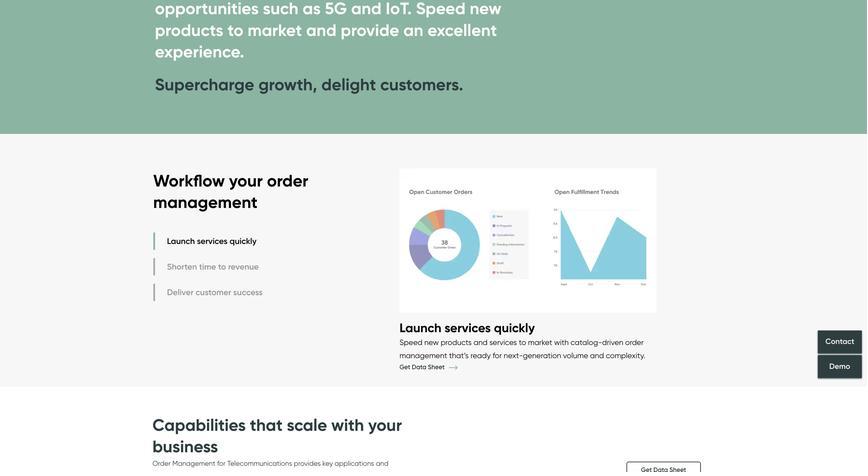 Task type: describe. For each thing, give the bounding box(es) containing it.
2 horizontal spatial and
[[590, 351, 604, 360]]

to inside launch services quickly speed new products and services to market with catalog-driven order management that's ready for next-generation volume and complexity.
[[519, 338, 526, 347]]

management inside workflow your order management
[[153, 192, 258, 213]]

volume
[[563, 351, 588, 360]]

1 vertical spatial your
[[368, 415, 402, 435]]

change.
[[270, 471, 296, 472]]

order inside launch services quickly speed new products and services to market with catalog-driven order management that's ready for next-generation volume and complexity.
[[625, 338, 644, 347]]

1 horizontal spatial and
[[474, 338, 488, 347]]

quickly for launch services quickly
[[230, 236, 257, 246]]

with inside capabilities that scale with your business order management for telecommunications provides key applications and capabilities that scale as your needs change.
[[331, 415, 364, 435]]

products
[[441, 338, 472, 347]]

revenue
[[228, 262, 259, 272]]

delight
[[321, 74, 376, 95]]

with inside launch services quickly speed new products and services to market with catalog-driven order management that's ready for next-generation volume and complexity.
[[554, 338, 569, 347]]

catalog-
[[571, 338, 602, 347]]

that's
[[449, 351, 469, 360]]

deliver customer success link
[[153, 284, 264, 301]]

ready
[[471, 351, 491, 360]]

key
[[322, 459, 333, 468]]

customer
[[196, 287, 231, 297]]

be market-ready fast with modernized order management image
[[400, 162, 657, 320]]

workflow your order management
[[153, 170, 308, 213]]

2 vertical spatial your
[[234, 471, 248, 472]]

next-
[[504, 351, 523, 360]]

launch services quickly speed new products and services to market with catalog-driven order management that's ready for next-generation volume and complexity.
[[400, 320, 645, 360]]

data
[[412, 363, 426, 371]]

your inside workflow your order management
[[229, 170, 263, 191]]

deliver
[[167, 287, 194, 297]]

supercharge
[[155, 74, 254, 95]]

get data sheet
[[400, 363, 446, 371]]

supercharge growth, delight customers.
[[155, 74, 463, 95]]

launch services quickly link
[[153, 233, 264, 250]]

speed
[[400, 338, 423, 347]]

contact
[[826, 337, 855, 346]]

growth,
[[258, 74, 317, 95]]

applications
[[335, 459, 374, 468]]

market
[[528, 338, 552, 347]]

business
[[152, 436, 218, 457]]

order
[[152, 459, 171, 468]]

and inside capabilities that scale with your business order management for telecommunications provides key applications and capabilities that scale as your needs change.
[[376, 459, 389, 468]]

management inside launch services quickly speed new products and services to market with catalog-driven order management that's ready for next-generation volume and complexity.
[[400, 351, 447, 360]]

capabilities that scale with your business order management for telecommunications provides key applications and capabilities that scale as your needs change.
[[152, 415, 402, 472]]

launch services quickly
[[167, 236, 257, 246]]

success
[[233, 287, 263, 297]]

driven
[[602, 338, 623, 347]]

demo link
[[818, 355, 862, 378]]

generation
[[523, 351, 561, 360]]

0 horizontal spatial to
[[218, 262, 226, 272]]



Task type: locate. For each thing, give the bounding box(es) containing it.
customers.
[[380, 74, 463, 95]]

demo
[[830, 362, 850, 371]]

and right applications on the left bottom of the page
[[376, 459, 389, 468]]

1 horizontal spatial quickly
[[494, 320, 535, 336]]

launch up the shorten
[[167, 236, 195, 246]]

management
[[153, 192, 258, 213], [400, 351, 447, 360]]

for inside capabilities that scale with your business order management for telecommunications provides key applications and capabilities that scale as your needs change.
[[217, 459, 226, 468]]

deliver customer success
[[167, 287, 263, 297]]

shorten
[[167, 262, 197, 272]]

0 horizontal spatial with
[[331, 415, 364, 435]]

as
[[225, 471, 232, 472]]

for
[[493, 351, 502, 360], [217, 459, 226, 468]]

management up get data sheet
[[400, 351, 447, 360]]

0 vertical spatial for
[[493, 351, 502, 360]]

get
[[400, 363, 410, 371]]

quickly up the "next-"
[[494, 320, 535, 336]]

1 vertical spatial scale
[[206, 471, 223, 472]]

provides
[[294, 459, 321, 468]]

1 horizontal spatial that
[[250, 415, 283, 435]]

and
[[474, 338, 488, 347], [590, 351, 604, 360], [376, 459, 389, 468]]

1 horizontal spatial launch
[[400, 320, 441, 336]]

services
[[197, 236, 228, 246], [445, 320, 491, 336], [489, 338, 517, 347]]

1 horizontal spatial to
[[519, 338, 526, 347]]

1 horizontal spatial management
[[400, 351, 447, 360]]

quickly
[[230, 236, 257, 246], [494, 320, 535, 336]]

sheet
[[428, 363, 445, 371]]

order inside workflow your order management
[[267, 170, 308, 191]]

capabilities
[[152, 415, 246, 435]]

0 horizontal spatial quickly
[[230, 236, 257, 246]]

management down workflow
[[153, 192, 258, 213]]

capabilities
[[152, 471, 189, 472]]

shorten time to revenue link
[[153, 258, 264, 275]]

0 horizontal spatial and
[[376, 459, 389, 468]]

quickly for launch services quickly speed new products and services to market with catalog-driven order management that's ready for next-generation volume and complexity.
[[494, 320, 535, 336]]

1 vertical spatial launch
[[400, 320, 441, 336]]

for left the "next-"
[[493, 351, 502, 360]]

and down the "catalog-"
[[590, 351, 604, 360]]

telecommunications
[[227, 459, 292, 468]]

0 vertical spatial order
[[267, 170, 308, 191]]

0 horizontal spatial that
[[191, 471, 204, 472]]

1 horizontal spatial with
[[554, 338, 569, 347]]

quickly inside launch services quickly speed new products and services to market with catalog-driven order management that's ready for next-generation volume and complexity.
[[494, 320, 535, 336]]

0 vertical spatial with
[[554, 338, 569, 347]]

0 vertical spatial to
[[218, 262, 226, 272]]

new
[[424, 338, 439, 347]]

time
[[199, 262, 216, 272]]

0 vertical spatial that
[[250, 415, 283, 435]]

launch for launch services quickly speed new products and services to market with catalog-driven order management that's ready for next-generation volume and complexity.
[[400, 320, 441, 336]]

0 vertical spatial management
[[153, 192, 258, 213]]

1 vertical spatial order
[[625, 338, 644, 347]]

launch for launch services quickly
[[167, 236, 195, 246]]

0 vertical spatial services
[[197, 236, 228, 246]]

1 vertical spatial for
[[217, 459, 226, 468]]

management
[[172, 459, 215, 468]]

1 vertical spatial and
[[590, 351, 604, 360]]

for up as
[[217, 459, 226, 468]]

1 horizontal spatial for
[[493, 351, 502, 360]]

for inside launch services quickly speed new products and services to market with catalog-driven order management that's ready for next-generation volume and complexity.
[[493, 351, 502, 360]]

to right time
[[218, 262, 226, 272]]

0 vertical spatial quickly
[[230, 236, 257, 246]]

that
[[250, 415, 283, 435], [191, 471, 204, 472]]

2 vertical spatial services
[[489, 338, 517, 347]]

your
[[229, 170, 263, 191], [368, 415, 402, 435], [234, 471, 248, 472]]

1 vertical spatial management
[[400, 351, 447, 360]]

0 vertical spatial and
[[474, 338, 488, 347]]

1 vertical spatial that
[[191, 471, 204, 472]]

shorten time to revenue
[[167, 262, 259, 272]]

contact link
[[818, 331, 862, 353]]

0 horizontal spatial launch
[[167, 236, 195, 246]]

services for launch services quickly
[[197, 236, 228, 246]]

with
[[554, 338, 569, 347], [331, 415, 364, 435]]

needs
[[249, 471, 269, 472]]

order
[[267, 170, 308, 191], [625, 338, 644, 347]]

0 horizontal spatial scale
[[206, 471, 223, 472]]

0 vertical spatial your
[[229, 170, 263, 191]]

0 horizontal spatial for
[[217, 459, 226, 468]]

1 vertical spatial to
[[519, 338, 526, 347]]

services up products
[[445, 320, 491, 336]]

1 vertical spatial services
[[445, 320, 491, 336]]

workflow
[[153, 170, 225, 191]]

launch inside launch services quickly speed new products and services to market with catalog-driven order management that's ready for next-generation volume and complexity.
[[400, 320, 441, 336]]

0 vertical spatial launch
[[167, 236, 195, 246]]

quickly up revenue
[[230, 236, 257, 246]]

1 horizontal spatial scale
[[287, 415, 327, 435]]

services for launch services quickly speed new products and services to market with catalog-driven order management that's ready for next-generation volume and complexity.
[[445, 320, 491, 336]]

complexity.
[[606, 351, 645, 360]]

launch
[[167, 236, 195, 246], [400, 320, 441, 336]]

services up the "next-"
[[489, 338, 517, 347]]

launch up speed
[[400, 320, 441, 336]]

to up the "next-"
[[519, 338, 526, 347]]

0 vertical spatial scale
[[287, 415, 327, 435]]

and up ready
[[474, 338, 488, 347]]

to
[[218, 262, 226, 272], [519, 338, 526, 347]]

get data sheet link
[[400, 363, 468, 371]]

scale
[[287, 415, 327, 435], [206, 471, 223, 472]]

2 vertical spatial and
[[376, 459, 389, 468]]

0 horizontal spatial order
[[267, 170, 308, 191]]

1 horizontal spatial order
[[625, 338, 644, 347]]

services up shorten time to revenue
[[197, 236, 228, 246]]

1 vertical spatial with
[[331, 415, 364, 435]]

1 vertical spatial quickly
[[494, 320, 535, 336]]

0 horizontal spatial management
[[153, 192, 258, 213]]



Task type: vqa. For each thing, say whether or not it's contained in the screenshot.
Healthcare option
no



